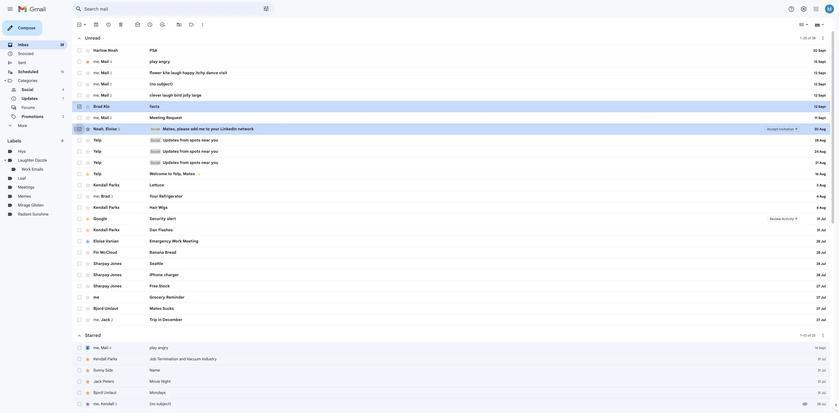 Task type: locate. For each thing, give the bounding box(es) containing it.
row
[[80, 50, 840, 62], [80, 62, 840, 75], [80, 75, 840, 87], [80, 87, 840, 100], [80, 100, 840, 112], [80, 112, 840, 125], [80, 125, 840, 137], [80, 137, 840, 150], [80, 150, 840, 162], [80, 162, 840, 175], [80, 175, 840, 187], [80, 187, 840, 200], [80, 200, 840, 212], [80, 212, 840, 225], [80, 225, 840, 237], [80, 237, 840, 250], [80, 250, 840, 262], [80, 262, 840, 275], [80, 275, 840, 287], [80, 287, 840, 300], [80, 300, 840, 312], [80, 312, 840, 325], [80, 325, 840, 337], [80, 337, 840, 350], [80, 393, 840, 406], [80, 406, 840, 414]]

4 mail from the top
[[112, 128, 121, 134]]

1 vertical spatial from
[[200, 166, 210, 171]]

search mail image
[[82, 4, 93, 16]]

0 vertical spatial work
[[24, 186, 34, 191]]

2 me , mail from the top
[[104, 91, 121, 96]]

1 play angry from the top
[[166, 66, 189, 71]]

emergency work meeting
[[166, 266, 220, 271]]

0 vertical spatial me , mail 4
[[104, 66, 124, 71]]

3 mail from the top
[[112, 91, 121, 96]]

noah right harlow
[[120, 53, 131, 59]]

jack
[[112, 353, 122, 358]]

scheduled
[[20, 77, 43, 83]]

harlow
[[104, 53, 119, 59]]

noah , eloise 2
[[104, 141, 133, 146]]

3 kendall parks from the top
[[104, 253, 133, 259]]

2 inside me , mail 2
[[122, 129, 124, 133]]

row containing fin mccloud
[[80, 275, 840, 287]]

3 sharpay from the top
[[104, 316, 122, 321]]

main menu image
[[7, 6, 15, 14]]

16 row from the top
[[80, 237, 840, 250]]

19 row from the top
[[80, 275, 840, 287]]

2 from from the top
[[200, 166, 210, 171]]

to left yelp,
[[187, 191, 191, 196]]

2
[[69, 127, 71, 132], [122, 129, 124, 133], [131, 141, 133, 146], [123, 354, 125, 358]]

harlow noah
[[104, 53, 131, 59]]

main content
[[80, 20, 840, 414]]

2 inside noah , eloise 2
[[131, 141, 133, 146]]

kendall parks for lettuce
[[104, 203, 133, 209]]

1 kendall from the top
[[104, 203, 120, 209]]

1 vertical spatial jones
[[122, 303, 135, 309]]

1 vertical spatial spots
[[211, 166, 223, 171]]

labels heading
[[8, 154, 66, 160]]

2 play from the top
[[166, 384, 174, 390]]

4 inside labels navigation
[[69, 97, 71, 102]]

parks for lettuce
[[121, 203, 133, 209]]

4 inside row
[[122, 66, 124, 71]]

vanian
[[117, 266, 132, 271]]

0 vertical spatial eloise
[[117, 141, 130, 146]]

mateo sucks link
[[166, 340, 840, 347]]

, for row containing noah
[[115, 141, 116, 146]]

38
[[67, 48, 71, 52]]

kendall for dan flashes
[[104, 253, 120, 259]]

2 inside "me , jack 2"
[[123, 354, 125, 358]]

1 vertical spatial sharpay
[[104, 303, 122, 309]]

jones for free
[[122, 316, 135, 321]]

to inside welcome to yelp, mateo link
[[187, 191, 191, 196]]

None checkbox
[[85, 24, 91, 31], [85, 91, 91, 97], [85, 103, 91, 109], [85, 116, 91, 122], [85, 153, 91, 159], [85, 165, 91, 172], [85, 178, 91, 184], [85, 190, 91, 197], [85, 203, 91, 209], [85, 278, 91, 284], [85, 290, 91, 297], [85, 303, 91, 309], [85, 315, 91, 322], [85, 328, 91, 334], [85, 340, 91, 347], [85, 409, 91, 414], [85, 24, 91, 31], [85, 91, 91, 97], [85, 103, 91, 109], [85, 116, 91, 122], [85, 153, 91, 159], [85, 165, 91, 172], [85, 178, 91, 184], [85, 190, 91, 197], [85, 203, 91, 209], [85, 278, 91, 284], [85, 290, 91, 297], [85, 303, 91, 309], [85, 315, 91, 322], [85, 328, 91, 334], [85, 340, 91, 347], [85, 409, 91, 414]]

, for seventh row from the top
[[110, 128, 111, 134]]

eloise down me , mail 2
[[117, 141, 130, 146]]

play inside row
[[166, 384, 174, 390]]

categories
[[20, 87, 42, 93]]

yelp for 10th row from the top
[[104, 166, 113, 171]]

archive image
[[104, 24, 110, 31]]

12 row from the top
[[80, 187, 840, 200]]

updates inside labels navigation
[[24, 107, 42, 113]]

play up the job
[[166, 384, 174, 390]]

kendall parks
[[104, 203, 133, 209], [104, 228, 133, 234], [104, 253, 133, 259], [104, 397, 130, 402]]

3 social updates from spots near you from the top
[[167, 178, 242, 184]]

1 horizontal spatial to
[[229, 141, 233, 146]]

parks
[[121, 203, 133, 209], [121, 228, 133, 234], [121, 253, 133, 259], [119, 397, 130, 402]]

near
[[224, 153, 233, 159], [224, 166, 233, 171], [224, 178, 233, 184]]

3 near from the top
[[224, 178, 233, 184]]

2 vertical spatial sharpay
[[104, 316, 122, 321]]

18 row from the top
[[80, 262, 840, 275]]

4 yelp from the top
[[104, 191, 113, 196]]

0 horizontal spatial to
[[187, 191, 191, 196]]

social link
[[24, 97, 37, 103]]

2 row from the top
[[80, 62, 840, 75]]

2 vertical spatial near
[[224, 178, 233, 184]]

mateo right yelp,
[[203, 191, 217, 196]]

0 vertical spatial play angry link
[[166, 66, 840, 72]]

2 vertical spatial social updates from spots near you
[[167, 178, 242, 184]]

0 vertical spatial sharpay jones
[[104, 291, 135, 296]]

2 social updates from spots near you from the top
[[167, 166, 242, 171]]

0 vertical spatial play angry
[[166, 66, 189, 71]]

,
[[110, 66, 111, 71], [110, 78, 111, 84], [110, 91, 111, 96], [110, 103, 111, 109], [110, 128, 111, 134], [115, 141, 116, 146], [110, 353, 111, 358], [110, 384, 111, 390]]

0 vertical spatial near
[[224, 153, 233, 159]]

me , mail for flower kite laugh happy itchy dance visit
[[104, 78, 121, 84]]

me , mail 4 down starred
[[104, 384, 124, 390]]

1 vertical spatial 4
[[69, 97, 71, 102]]

3 sharpay jones from the top
[[104, 316, 135, 321]]

0 horizontal spatial eloise
[[104, 266, 116, 271]]

2 jones from the top
[[122, 303, 135, 309]]

None checkbox
[[85, 53, 91, 59], [85, 66, 91, 72], [85, 78, 91, 84], [85, 128, 91, 134], [85, 141, 91, 147], [85, 215, 91, 222], [85, 228, 91, 234], [85, 240, 91, 247], [85, 253, 91, 259], [85, 265, 91, 272], [85, 353, 91, 359], [85, 384, 91, 390], [85, 397, 91, 403], [85, 53, 91, 59], [85, 66, 91, 72], [85, 78, 91, 84], [85, 128, 91, 134], [85, 141, 91, 147], [85, 215, 91, 222], [85, 228, 91, 234], [85, 240, 91, 247], [85, 253, 91, 259], [85, 265, 91, 272], [85, 353, 91, 359], [85, 384, 91, 390], [85, 397, 91, 403]]

me , mail 4 for 2nd row from the top of the page
[[104, 66, 124, 71]]

20 row from the top
[[80, 287, 840, 300]]

from for 10th row from the top
[[200, 166, 210, 171]]

1 vertical spatial me , mail 4
[[104, 384, 124, 390]]

play angry inside row
[[166, 384, 187, 390]]

2 spots from the top
[[211, 166, 223, 171]]

1 vertical spatial near
[[224, 166, 233, 171]]

0 vertical spatial me , mail
[[104, 78, 121, 84]]

0 vertical spatial play
[[166, 66, 175, 71]]

1 vertical spatial me , mail
[[104, 91, 121, 96]]

me , mail 4 inside play angry row
[[104, 384, 124, 390]]

forums
[[24, 117, 39, 122]]

play angry link up flower kite laugh happy itchy dance visit link
[[166, 66, 840, 72]]

social inside social mateo, please add me to your linkedin network
[[167, 141, 178, 146]]

parks inside the 'starred' tab panel
[[119, 397, 130, 402]]

1 spots from the top
[[211, 153, 223, 159]]

1 vertical spatial noah
[[104, 141, 115, 146]]

play angry link
[[166, 66, 840, 72], [166, 384, 840, 390]]

spots
[[211, 153, 223, 159], [211, 166, 223, 171], [211, 178, 223, 184]]

0 horizontal spatial noah
[[104, 141, 115, 146]]

1 horizontal spatial eloise
[[117, 141, 130, 146]]

please
[[197, 141, 211, 146]]

1 jones from the top
[[122, 291, 135, 296]]

leaf link
[[20, 196, 29, 201]]

2 vertical spatial from
[[200, 178, 210, 184]]

None search field
[[80, 2, 305, 17]]

13 row from the top
[[80, 200, 840, 212]]

1 vertical spatial play angry
[[166, 384, 187, 390]]

3 you from the top
[[235, 178, 242, 184]]

0 horizontal spatial mateo
[[166, 341, 180, 346]]

1 horizontal spatial noah
[[120, 53, 131, 59]]

yelp for ninth row
[[104, 153, 113, 159]]

1 vertical spatial social updates from spots near you
[[167, 166, 242, 171]]

play for play angry row
[[166, 384, 174, 390]]

stock
[[176, 316, 189, 321]]

24 row from the top
[[80, 337, 840, 350]]

1 vertical spatial sharpay jones
[[104, 303, 135, 309]]

promotions
[[24, 127, 48, 132]]

0 vertical spatial meeting
[[166, 128, 183, 134]]

2 near from the top
[[224, 166, 233, 171]]

me , mail 4 inside row
[[104, 66, 124, 71]]

social updates from spots near you for ninth row
[[167, 153, 242, 159]]

kendall
[[104, 203, 120, 209], [104, 228, 120, 234], [104, 253, 120, 259], [104, 397, 118, 402]]

flower kite laugh happy itchy dance visit
[[166, 78, 252, 84]]

kendall parks inside the 'starred' tab panel
[[104, 397, 130, 402]]

0 vertical spatial angry
[[176, 66, 189, 71]]

1 row from the top
[[80, 50, 840, 62]]

updates for 16th row from the bottom
[[181, 178, 199, 184]]

0 vertical spatial you
[[235, 153, 242, 159]]

hair wigs link
[[166, 228, 840, 234]]

, inside "trip in december" row
[[110, 353, 111, 358]]

1 vertical spatial angry
[[175, 384, 187, 390]]

play for 2nd row from the top of the page
[[166, 66, 175, 71]]

2 vertical spatial jones
[[122, 316, 135, 321]]

snoozed
[[20, 57, 37, 63]]

play angry link for 2nd row from the top of the page
[[166, 66, 840, 72]]

sent
[[20, 67, 29, 73]]

play angry inside row
[[166, 66, 189, 71]]

row containing noah
[[80, 137, 840, 150]]

4 kendall from the top
[[104, 397, 118, 402]]

1 yelp from the top
[[104, 153, 113, 159]]

1 you from the top
[[235, 153, 242, 159]]

spots for 10th row from the top
[[211, 166, 223, 171]]

to left your
[[229, 141, 233, 146]]

8 row from the top
[[80, 137, 840, 150]]

0 vertical spatial jones
[[122, 291, 135, 296]]

3 spots from the top
[[211, 178, 223, 184]]

2 vertical spatial you
[[235, 178, 242, 184]]

4 kendall parks from the top
[[104, 397, 130, 402]]

, inside play angry row
[[110, 384, 111, 390]]

(no subject)
[[166, 91, 192, 96]]

2 kendall parks from the top
[[104, 228, 133, 234]]

play down psa
[[166, 66, 175, 71]]

near for 10th row from the top
[[224, 166, 233, 171]]

kendall parks for hair wigs
[[104, 228, 133, 234]]

1 from from the top
[[200, 153, 210, 159]]

play angry link for play angry row
[[166, 384, 840, 390]]

sent link
[[20, 67, 29, 73]]

flower kite laugh happy itchy dance visit link
[[166, 78, 840, 84]]

work inside labels navigation
[[24, 186, 34, 191]]

23 row from the top
[[80, 325, 840, 337]]

social mateo, please add me to your linkedin network
[[167, 141, 282, 146]]

play angry up flower
[[166, 66, 189, 71]]

trip in december link
[[166, 353, 840, 359]]

termination
[[175, 397, 198, 402]]

starred tab panel
[[80, 362, 840, 414]]

1 me , mail from the top
[[104, 78, 121, 84]]

0 vertical spatial to
[[229, 141, 233, 146]]

from for ninth row
[[200, 153, 210, 159]]

2 vertical spatial spots
[[211, 178, 223, 184]]

sharpay jones
[[104, 291, 135, 296], [104, 303, 135, 309], [104, 316, 135, 321]]

gmail image
[[20, 4, 54, 16]]

from for 16th row from the bottom
[[200, 178, 210, 184]]

2 vertical spatial sharpay jones
[[104, 316, 135, 321]]

starred button
[[82, 367, 114, 380]]

0 vertical spatial from
[[200, 153, 210, 159]]

1 vertical spatial mateo
[[166, 341, 180, 346]]

sharpay for free
[[104, 316, 122, 321]]

mateo sucks
[[166, 341, 193, 346]]

2 vertical spatial 4
[[121, 385, 124, 390]]

2 yelp from the top
[[104, 166, 113, 171]]

mateo up "trip"
[[166, 341, 180, 346]]

2 play angry link from the top
[[166, 384, 840, 390]]

2 for mail
[[122, 129, 124, 133]]

, for 5th row from the top of the page
[[110, 103, 111, 109]]

me , mail 4 down harlow
[[104, 66, 124, 71]]

3 row from the top
[[80, 75, 840, 87]]

4 row from the top
[[80, 87, 840, 100]]

2 play angry from the top
[[166, 384, 187, 390]]

1 kendall parks from the top
[[104, 203, 133, 209]]

social for 16th row from the bottom
[[167, 179, 178, 183]]

yelp,
[[192, 191, 202, 196]]

2 mail from the top
[[112, 78, 121, 84]]

you
[[235, 153, 242, 159], [235, 166, 242, 171], [235, 178, 242, 184]]

starred
[[94, 370, 112, 376]]

social for row containing noah
[[167, 141, 178, 146]]

angry inside row
[[175, 384, 187, 390]]

social
[[24, 97, 37, 103], [167, 141, 178, 146], [167, 154, 178, 158], [167, 166, 178, 171], [167, 179, 178, 183]]

me , mail up me , at the left top of the page
[[104, 91, 121, 96]]

sharpay jones for free
[[104, 316, 135, 321]]

yelp
[[104, 153, 113, 159], [104, 166, 113, 171], [104, 178, 113, 184], [104, 191, 113, 196]]

angry up termination
[[175, 384, 187, 390]]

eloise up fin
[[104, 266, 116, 271]]

5 mail from the top
[[112, 384, 120, 390]]

1 vertical spatial work
[[191, 266, 202, 271]]

social updates from spots near you for 16th row from the bottom
[[167, 178, 242, 184]]

play angry link inside play angry row
[[166, 384, 840, 390]]

0 horizontal spatial meeting
[[166, 128, 183, 134]]

meetings link
[[20, 206, 38, 211]]

kendall parks for job termination and vacuum industry
[[104, 397, 130, 402]]

1 horizontal spatial mateo
[[203, 191, 217, 196]]

mail
[[112, 66, 121, 71], [112, 78, 121, 84], [112, 91, 121, 96], [112, 128, 121, 134], [112, 384, 120, 390]]

promotions link
[[24, 127, 48, 132]]

angry inside row
[[176, 66, 189, 71]]

snoozed link
[[20, 57, 37, 63]]

1 vertical spatial you
[[235, 166, 242, 171]]

laughter dazzle
[[20, 176, 52, 181]]

meeting request link
[[166, 128, 840, 134]]

3 from from the top
[[200, 178, 210, 184]]

memes link
[[20, 216, 34, 221]]

free stock
[[166, 316, 189, 321]]

social for 10th row from the top
[[167, 166, 178, 171]]

0 vertical spatial sharpay
[[104, 291, 122, 296]]

0 vertical spatial social updates from spots near you
[[167, 153, 242, 159]]

social updates from spots near you
[[167, 153, 242, 159], [167, 166, 242, 171], [167, 178, 242, 184]]

jones for iphone
[[122, 303, 135, 309]]

iphone charger link
[[166, 303, 840, 309]]

2 kendall from the top
[[104, 228, 120, 234]]

4 inside play angry row
[[121, 385, 124, 390]]

1 sharpay jones from the top
[[104, 291, 135, 296]]

security alert
[[166, 241, 195, 246]]

iphone
[[166, 303, 181, 309]]

1 play angry link from the top
[[166, 66, 840, 72]]

sharpay
[[104, 291, 122, 296], [104, 303, 122, 309], [104, 316, 122, 321]]

2 you from the top
[[235, 166, 242, 171]]

3 jones from the top
[[122, 316, 135, 321]]

me inside "trip in december" row
[[104, 353, 110, 358]]

17 row from the top
[[80, 250, 840, 262]]

work up bread
[[191, 266, 202, 271]]

0 vertical spatial noah
[[120, 53, 131, 59]]

request
[[185, 128, 202, 134]]

mark as read image
[[150, 24, 156, 31]]

noah down me , mail 2
[[104, 141, 115, 146]]

1 vertical spatial play angry link
[[166, 384, 840, 390]]

me
[[104, 66, 110, 71], [104, 78, 110, 84], [104, 91, 110, 96], [104, 103, 110, 109], [104, 128, 110, 134], [221, 141, 227, 146], [104, 216, 110, 221], [104, 353, 110, 358], [104, 384, 110, 390]]

26 row from the top
[[80, 406, 840, 414]]

meeting request
[[166, 128, 202, 134]]

1 vertical spatial play
[[166, 384, 174, 390]]

banana bread link
[[166, 278, 840, 284]]

linkedin
[[245, 141, 263, 146]]

play angry link up job termination and vacuum industry link
[[166, 384, 840, 390]]

brad
[[104, 116, 114, 121]]

me , mail for (no subject)
[[104, 91, 121, 96]]

play angry row
[[80, 381, 840, 393]]

work down laughter
[[24, 186, 34, 191]]

itchy
[[217, 78, 228, 84]]

row containing harlow noah
[[80, 50, 840, 62]]

snooze image
[[164, 24, 170, 31]]

9 row from the top
[[80, 150, 840, 162]]

2 me , mail 4 from the top
[[104, 384, 124, 390]]

move to image
[[196, 24, 202, 31]]

15 row from the top
[[80, 225, 840, 237]]

0 vertical spatial spots
[[211, 153, 223, 159]]

2 sharpay jones from the top
[[104, 303, 135, 309]]

me , mail down harlow
[[104, 78, 121, 84]]

updates for 10th row from the top
[[181, 166, 199, 171]]

3 kendall from the top
[[104, 253, 120, 259]]

2 for jack
[[123, 354, 125, 358]]

kendall inside the 'starred' tab panel
[[104, 397, 118, 402]]

trip in december row
[[80, 350, 840, 362]]

me , mail
[[104, 78, 121, 84], [104, 91, 121, 96]]

1 near from the top
[[224, 153, 233, 159]]

7
[[69, 107, 71, 112]]

angry up the kite
[[176, 66, 189, 71]]

1 me , mail 4 from the top
[[104, 66, 124, 71]]

1 play from the top
[[166, 66, 175, 71]]

3 yelp from the top
[[104, 178, 113, 184]]

me ,
[[104, 103, 112, 109]]

charger
[[182, 303, 199, 309]]

0 horizontal spatial work
[[24, 186, 34, 191]]

1 vertical spatial meeting
[[203, 266, 220, 271]]

play inside row
[[166, 66, 175, 71]]

0 vertical spatial 4
[[122, 66, 124, 71]]

1 social updates from spots near you from the top
[[167, 153, 242, 159]]

2 sharpay from the top
[[104, 303, 122, 309]]

social inside labels navigation
[[24, 97, 37, 103]]

1 vertical spatial to
[[187, 191, 191, 196]]

near for ninth row
[[224, 153, 233, 159]]

play angry up the job
[[166, 384, 187, 390]]

1 horizontal spatial work
[[191, 266, 202, 271]]

25 row from the top
[[80, 393, 840, 406]]

6 row from the top
[[80, 112, 840, 125]]

updates link
[[24, 107, 42, 113]]



Task type: describe. For each thing, give the bounding box(es) containing it.
eloise vanian
[[104, 266, 132, 271]]

parks for hair wigs
[[121, 228, 133, 234]]

kendall parks for dan flashes
[[104, 253, 133, 259]]

dan flashes
[[166, 253, 192, 259]]

compose
[[20, 28, 39, 34]]

your refrigerator
[[166, 216, 203, 221]]

security alert link
[[166, 240, 840, 247]]

and
[[199, 397, 206, 402]]

klo
[[115, 116, 122, 121]]

social for ninth row
[[167, 154, 178, 158]]

mateo,
[[181, 141, 195, 146]]

me , mail 2
[[104, 128, 124, 134]]

unread tab panel
[[80, 35, 840, 362]]

labels
[[8, 154, 24, 160]]

row containing brad klo
[[80, 112, 840, 125]]

job termination and vacuum industry link
[[166, 397, 840, 403]]

advanced search options image
[[290, 3, 302, 16]]

spots for ninth row
[[211, 153, 223, 159]]

, for play angry row
[[110, 384, 111, 390]]

play angry for 2nd row from the top of the page's the play angry link
[[166, 66, 189, 71]]

categories link
[[20, 87, 42, 93]]

google
[[104, 241, 119, 246]]

unread button
[[82, 36, 114, 49]]

industry
[[224, 397, 241, 402]]

parks for dan flashes
[[121, 253, 133, 259]]

10 row from the top
[[80, 162, 840, 175]]

lettuce
[[166, 203, 182, 209]]

14 row from the top
[[80, 212, 840, 225]]

row containing eloise vanian
[[80, 262, 840, 275]]

seattle link
[[166, 290, 840, 297]]

emergency work meeting link
[[166, 265, 840, 272]]

psa link
[[166, 53, 840, 59]]

brad klo
[[104, 116, 122, 121]]

sharpay jones for iphone
[[104, 303, 135, 309]]

main content containing unread
[[80, 20, 840, 414]]

parks for job termination and vacuum industry
[[119, 397, 130, 402]]

network
[[264, 141, 282, 146]]

forums link
[[24, 117, 39, 122]]

me inside play angry row
[[104, 384, 110, 390]]

work inside row
[[191, 266, 202, 271]]

welcome to yelp, mateo link
[[166, 190, 840, 197]]

Search mail text field
[[94, 7, 275, 13]]

me , mail 4 for play angry row
[[104, 384, 124, 390]]

memes
[[20, 216, 34, 221]]

facts
[[166, 116, 177, 121]]

add to tasks image
[[177, 24, 184, 31]]

social updates from spots near you for 10th row from the top
[[167, 166, 242, 171]]

security
[[166, 241, 184, 246]]

banana bread
[[166, 278, 196, 284]]

you for ninth row
[[235, 153, 242, 159]]

you for 16th row from the bottom
[[235, 178, 242, 184]]

december
[[181, 353, 203, 359]]

1 sharpay from the top
[[104, 291, 122, 296]]

2 inside labels navigation
[[69, 127, 71, 132]]

your
[[234, 141, 244, 146]]

1 horizontal spatial meeting
[[203, 266, 220, 271]]

flashes
[[176, 253, 192, 259]]

yelp for 16th row from the bottom
[[104, 178, 113, 184]]

seattle
[[166, 291, 181, 296]]

11 row from the top
[[80, 175, 840, 187]]

emails
[[35, 186, 48, 191]]

leaf
[[20, 196, 29, 201]]

1 mail from the top
[[112, 66, 121, 71]]

you for 10th row from the top
[[235, 166, 242, 171]]

trip
[[166, 353, 174, 359]]

yelp for 12th row from the top of the page
[[104, 191, 113, 196]]

your refrigerator link
[[166, 215, 840, 222]]

me , jack 2
[[104, 353, 125, 358]]

bjord
[[104, 341, 115, 346]]

sharpay for iphone
[[104, 303, 122, 309]]

dan flashes link
[[166, 253, 840, 259]]

dan
[[166, 253, 175, 259]]

dance
[[229, 78, 242, 84]]

job
[[166, 397, 174, 402]]

lettuce link
[[166, 203, 840, 209]]

hair wigs
[[166, 228, 186, 234]]

work emails
[[24, 186, 48, 191]]

spots for 16th row from the bottom
[[211, 178, 223, 184]]

4 for play angry row
[[121, 385, 124, 390]]

fin mccloud
[[104, 278, 130, 284]]

dazzle
[[39, 176, 52, 181]]

delete image
[[131, 24, 137, 31]]

add
[[212, 141, 220, 146]]

, for 2nd row from the top of the page
[[110, 66, 111, 71]]

laughter
[[20, 176, 38, 181]]

(no subject) link
[[166, 91, 840, 97]]

angry for 2nd row from the top of the page
[[176, 66, 189, 71]]

labels navigation
[[0, 20, 80, 414]]

visit
[[243, 78, 252, 84]]

row containing bjord umlaut
[[80, 337, 840, 350]]

unread
[[94, 39, 111, 45]]

5 row from the top
[[80, 100, 840, 112]]

kendall for job termination and vacuum industry
[[104, 397, 118, 402]]

bjord umlaut
[[104, 341, 131, 346]]

22 row from the top
[[80, 312, 840, 325]]

scheduled link
[[20, 77, 43, 83]]

vacuum
[[207, 397, 223, 402]]

flower
[[166, 78, 180, 84]]

laugh
[[190, 78, 202, 84]]

0 vertical spatial mateo
[[203, 191, 217, 196]]

kendall for hair wigs
[[104, 228, 120, 234]]

happy
[[203, 78, 216, 84]]

1 vertical spatial eloise
[[104, 266, 116, 271]]

mail inside play angry row
[[112, 384, 120, 390]]

4 for 2nd row from the top of the page
[[122, 66, 124, 71]]

row containing google
[[80, 237, 840, 250]]

psa
[[166, 53, 175, 59]]

iphone charger
[[166, 303, 199, 309]]

angry for play angry row
[[175, 384, 187, 390]]

in
[[176, 353, 179, 359]]

2 for eloise
[[131, 141, 133, 146]]

sucks
[[181, 341, 193, 346]]

report spam image
[[117, 24, 124, 31]]

welcome
[[166, 191, 185, 196]]

7 row from the top
[[80, 125, 840, 137]]

facts link
[[166, 116, 840, 122]]

mccloud
[[111, 278, 130, 284]]

umlaut
[[116, 341, 131, 346]]

, for "trip in december" row
[[110, 353, 111, 358]]

play angry for the play angry link in the play angry row
[[166, 384, 187, 390]]

bread
[[183, 278, 196, 284]]

wigs
[[176, 228, 186, 234]]

meetings
[[20, 206, 38, 211]]

inbox link
[[20, 47, 32, 53]]

hiya link
[[20, 166, 29, 171]]

compose button
[[2, 22, 47, 40]]

emergency
[[166, 266, 190, 271]]

refrigerator
[[177, 216, 203, 221]]

21 row from the top
[[80, 300, 840, 312]]

updates for ninth row
[[181, 153, 199, 159]]

fin
[[104, 278, 110, 284]]

kite
[[181, 78, 189, 84]]

kendall for lettuce
[[104, 203, 120, 209]]

near for 16th row from the bottom
[[224, 178, 233, 184]]



Task type: vqa. For each thing, say whether or not it's contained in the screenshot.


